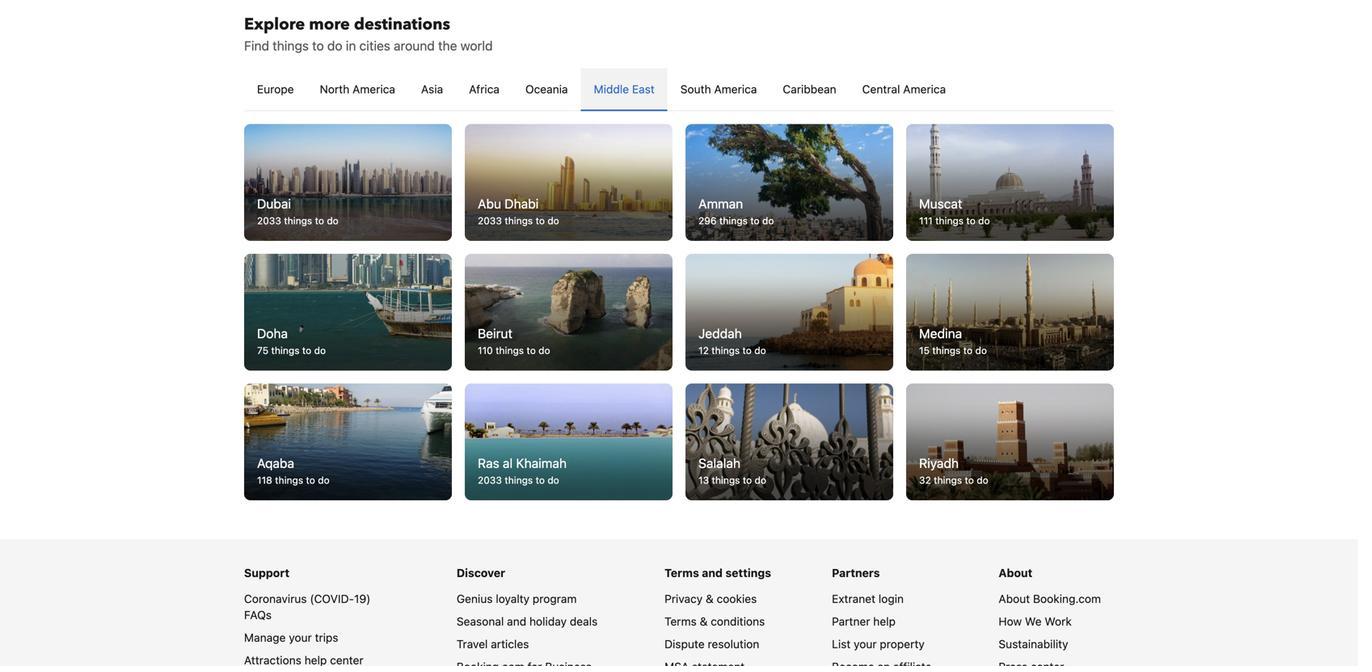 Task type: describe. For each thing, give the bounding box(es) containing it.
south america
[[681, 82, 757, 96]]

tab list containing europe
[[244, 68, 1114, 112]]

explore more destinations find things to do in cities around the world
[[244, 13, 493, 53]]

ras
[[478, 456, 499, 471]]

how we work link
[[999, 615, 1072, 628]]

dhabi
[[505, 196, 539, 211]]

and for terms
[[702, 566, 723, 580]]

to for dubai
[[315, 215, 324, 226]]

abu dhabi 2033 things to do
[[478, 196, 559, 226]]

around
[[394, 38, 435, 53]]

jeddah image
[[686, 254, 893, 371]]

al
[[503, 456, 513, 471]]

central america button
[[849, 68, 959, 110]]

to for aqaba
[[306, 475, 315, 486]]

(covid-
[[310, 592, 354, 606]]

how
[[999, 615, 1022, 628]]

jeddah
[[699, 326, 742, 341]]

do for dubai
[[327, 215, 339, 226]]

south america button
[[668, 68, 770, 110]]

middle
[[594, 82, 629, 96]]

extranet login
[[832, 592, 904, 606]]

travel articles
[[457, 638, 529, 651]]

about for about
[[999, 566, 1033, 580]]

things inside abu dhabi 2033 things to do
[[505, 215, 533, 226]]

19)
[[354, 592, 371, 606]]

aqaba
[[257, 456, 294, 471]]

terms for terms & conditions
[[665, 615, 697, 628]]

about for about booking.com
[[999, 592, 1030, 606]]

middle east button
[[581, 68, 668, 110]]

jeddah 12 things to do
[[699, 326, 766, 356]]

resolution
[[708, 638, 759, 651]]

salalah image
[[686, 384, 893, 501]]

to inside abu dhabi 2033 things to do
[[536, 215, 545, 226]]

doha image
[[244, 254, 452, 371]]

to for doha
[[302, 345, 311, 356]]

list your property
[[832, 638, 925, 651]]

296
[[699, 215, 717, 226]]

partner
[[832, 615, 870, 628]]

list
[[832, 638, 851, 651]]

loyalty
[[496, 592, 530, 606]]

do for muscat
[[978, 215, 990, 226]]

world
[[461, 38, 493, 53]]

to for riyadh
[[965, 475, 974, 486]]

genius loyalty program
[[457, 592, 577, 606]]

america for north america
[[353, 82, 395, 96]]

partner help
[[832, 615, 896, 628]]

to for salalah
[[743, 475, 752, 486]]

terms and settings
[[665, 566, 771, 580]]

africa
[[469, 82, 500, 96]]

doha 75 things to do
[[257, 326, 326, 356]]

middle east
[[594, 82, 655, 96]]

work
[[1045, 615, 1072, 628]]

america for central america
[[903, 82, 946, 96]]

africa button
[[456, 68, 513, 110]]

do for jeddah
[[755, 345, 766, 356]]

privacy & cookies
[[665, 592, 757, 606]]

destinations
[[354, 13, 450, 35]]

cookies
[[717, 592, 757, 606]]

seasonal
[[457, 615, 504, 628]]

manage
[[244, 631, 286, 644]]

medina
[[919, 326, 962, 341]]

conditions
[[711, 615, 765, 628]]

do inside ras al khaimah 2033 things to do
[[548, 475, 559, 486]]

things inside explore more destinations find things to do in cities around the world
[[273, 38, 309, 53]]

oceania
[[525, 82, 568, 96]]

list your property link
[[832, 638, 925, 651]]

ras al khaimah 2033 things to do
[[478, 456, 567, 486]]

do for amman
[[762, 215, 774, 226]]

explore
[[244, 13, 305, 35]]

beirut image
[[465, 254, 673, 371]]

property
[[880, 638, 925, 651]]

your for list
[[854, 638, 877, 651]]

east
[[632, 82, 655, 96]]

dispute resolution link
[[665, 638, 759, 651]]

ras al khaimah image
[[465, 384, 673, 501]]

north america
[[320, 82, 395, 96]]

articles
[[491, 638, 529, 651]]

caribbean button
[[770, 68, 849, 110]]

& for privacy
[[706, 592, 714, 606]]

discover
[[457, 566, 505, 580]]

coronavirus (covid-19) faqs
[[244, 592, 371, 622]]

do for medina
[[975, 345, 987, 356]]

coronavirus
[[244, 592, 307, 606]]

things for dubai
[[284, 215, 312, 226]]

do inside abu dhabi 2033 things to do
[[548, 215, 559, 226]]

north america button
[[307, 68, 408, 110]]

and for seasonal
[[507, 615, 526, 628]]

south
[[681, 82, 711, 96]]

110
[[478, 345, 493, 356]]

12
[[699, 345, 709, 356]]

things for muscat
[[935, 215, 964, 226]]

muscat 111 things to do
[[919, 196, 990, 226]]

amman 296 things to do
[[699, 196, 774, 226]]

things inside ras al khaimah 2033 things to do
[[505, 475, 533, 486]]

in
[[346, 38, 356, 53]]

to inside explore more destinations find things to do in cities around the world
[[312, 38, 324, 53]]

about booking.com link
[[999, 592, 1101, 606]]



Task type: locate. For each thing, give the bounding box(es) containing it.
111
[[919, 215, 933, 226]]

things down "aqaba"
[[275, 475, 303, 486]]

to inside dubai 2033 things to do
[[315, 215, 324, 226]]

dubai
[[257, 196, 291, 211]]

dubai image
[[244, 124, 452, 241]]

1 terms from the top
[[665, 566, 699, 580]]

manage your trips
[[244, 631, 338, 644]]

2033 down 'dubai'
[[257, 215, 281, 226]]

do inside muscat 111 things to do
[[978, 215, 990, 226]]

central
[[862, 82, 900, 96]]

things for amman
[[719, 215, 748, 226]]

2033 inside dubai 2033 things to do
[[257, 215, 281, 226]]

things down al
[[505, 475, 533, 486]]

things down jeddah
[[712, 345, 740, 356]]

oceania button
[[513, 68, 581, 110]]

do inside amman 296 things to do
[[762, 215, 774, 226]]

to for muscat
[[967, 215, 976, 226]]

muscat
[[919, 196, 962, 211]]

asia button
[[408, 68, 456, 110]]

things for doha
[[271, 345, 300, 356]]

things for medina
[[932, 345, 961, 356]]

2 terms from the top
[[665, 615, 697, 628]]

more
[[309, 13, 350, 35]]

things inside beirut 110 things to do
[[496, 345, 524, 356]]

0 vertical spatial about
[[999, 566, 1033, 580]]

deals
[[570, 615, 598, 628]]

0 vertical spatial terms
[[665, 566, 699, 580]]

find
[[244, 38, 269, 53]]

privacy & cookies link
[[665, 592, 757, 606]]

medina 15 things to do
[[919, 326, 987, 356]]

we
[[1025, 615, 1042, 628]]

abu dhabi image
[[465, 124, 673, 241]]

faqs
[[244, 609, 272, 622]]

do inside doha 75 things to do
[[314, 345, 326, 356]]

2033 down ras
[[478, 475, 502, 486]]

to for jeddah
[[743, 345, 752, 356]]

& for terms
[[700, 615, 708, 628]]

things down beirut
[[496, 345, 524, 356]]

cities
[[359, 38, 390, 53]]

extranet
[[832, 592, 876, 606]]

aqaba image
[[244, 384, 452, 501]]

0 vertical spatial and
[[702, 566, 723, 580]]

terms for terms and settings
[[665, 566, 699, 580]]

do inside riyadh 32 things to do
[[977, 475, 989, 486]]

seasonal and holiday deals link
[[457, 615, 598, 628]]

to inside jeddah 12 things to do
[[743, 345, 752, 356]]

to for beirut
[[527, 345, 536, 356]]

to inside 'salalah 13 things to do'
[[743, 475, 752, 486]]

dubai 2033 things to do
[[257, 196, 339, 226]]

about up how at the right of page
[[999, 592, 1030, 606]]

travel articles link
[[457, 638, 529, 651]]

america inside central america button
[[903, 82, 946, 96]]

central america
[[862, 82, 946, 96]]

things for salalah
[[712, 475, 740, 486]]

things down 'dubai'
[[284, 215, 312, 226]]

do
[[327, 38, 342, 53], [327, 215, 339, 226], [548, 215, 559, 226], [762, 215, 774, 226], [978, 215, 990, 226], [314, 345, 326, 356], [539, 345, 550, 356], [755, 345, 766, 356], [975, 345, 987, 356], [318, 475, 330, 486], [548, 475, 559, 486], [755, 475, 766, 486], [977, 475, 989, 486]]

america right central
[[903, 82, 946, 96]]

to for medina
[[964, 345, 973, 356]]

to inside riyadh 32 things to do
[[965, 475, 974, 486]]

about
[[999, 566, 1033, 580], [999, 592, 1030, 606]]

1 horizontal spatial america
[[714, 82, 757, 96]]

booking.com
[[1033, 592, 1101, 606]]

riyadh 32 things to do
[[919, 456, 989, 486]]

beirut 110 things to do
[[478, 326, 550, 356]]

to inside aqaba 118 things to do
[[306, 475, 315, 486]]

to inside ras al khaimah 2033 things to do
[[536, 475, 545, 486]]

do for doha
[[314, 345, 326, 356]]

to inside doha 75 things to do
[[302, 345, 311, 356]]

to for amman
[[750, 215, 760, 226]]

your down partner help link at right
[[854, 638, 877, 651]]

settings
[[726, 566, 771, 580]]

to inside beirut 110 things to do
[[527, 345, 536, 356]]

your for manage
[[289, 631, 312, 644]]

& up terms & conditions
[[706, 592, 714, 606]]

genius
[[457, 592, 493, 606]]

partners
[[832, 566, 880, 580]]

do for salalah
[[755, 475, 766, 486]]

europe
[[257, 82, 294, 96]]

things for jeddah
[[712, 345, 740, 356]]

1 vertical spatial terms
[[665, 615, 697, 628]]

do inside 'salalah 13 things to do'
[[755, 475, 766, 486]]

terms down privacy
[[665, 615, 697, 628]]

medina image
[[906, 254, 1114, 371]]

holiday
[[529, 615, 567, 628]]

amman
[[699, 196, 743, 211]]

things down medina
[[932, 345, 961, 356]]

beirut
[[478, 326, 513, 341]]

0 horizontal spatial and
[[507, 615, 526, 628]]

do inside beirut 110 things to do
[[539, 345, 550, 356]]

1 america from the left
[[353, 82, 395, 96]]

2033 inside abu dhabi 2033 things to do
[[478, 215, 502, 226]]

north
[[320, 82, 349, 96]]

things inside doha 75 things to do
[[271, 345, 300, 356]]

privacy
[[665, 592, 703, 606]]

1 horizontal spatial your
[[854, 638, 877, 651]]

things inside dubai 2033 things to do
[[284, 215, 312, 226]]

things for riyadh
[[934, 475, 962, 486]]

riyadh image
[[906, 384, 1114, 501]]

1 vertical spatial and
[[507, 615, 526, 628]]

sustainability link
[[999, 638, 1068, 651]]

do for beirut
[[539, 345, 550, 356]]

do inside "medina 15 things to do"
[[975, 345, 987, 356]]

things
[[273, 38, 309, 53], [284, 215, 312, 226], [505, 215, 533, 226], [719, 215, 748, 226], [935, 215, 964, 226], [271, 345, 300, 356], [496, 345, 524, 356], [712, 345, 740, 356], [932, 345, 961, 356], [275, 475, 303, 486], [505, 475, 533, 486], [712, 475, 740, 486], [934, 475, 962, 486]]

2 about from the top
[[999, 592, 1030, 606]]

caribbean
[[783, 82, 836, 96]]

118
[[257, 475, 272, 486]]

terms & conditions link
[[665, 615, 765, 628]]

travel
[[457, 638, 488, 651]]

do for aqaba
[[318, 475, 330, 486]]

13
[[699, 475, 709, 486]]

things down explore
[[273, 38, 309, 53]]

2 horizontal spatial america
[[903, 82, 946, 96]]

1 vertical spatial &
[[700, 615, 708, 628]]

aqaba 118 things to do
[[257, 456, 330, 486]]

things down salalah
[[712, 475, 740, 486]]

things down doha
[[271, 345, 300, 356]]

do inside jeddah 12 things to do
[[755, 345, 766, 356]]

2033 down abu
[[478, 215, 502, 226]]

help
[[873, 615, 896, 628]]

terms up privacy
[[665, 566, 699, 580]]

america inside south america button
[[714, 82, 757, 96]]

about booking.com
[[999, 592, 1101, 606]]

asia
[[421, 82, 443, 96]]

75
[[257, 345, 269, 356]]

amman image
[[686, 124, 893, 241]]

things inside jeddah 12 things to do
[[712, 345, 740, 356]]

things down riyadh
[[934, 475, 962, 486]]

things down dhabi
[[505, 215, 533, 226]]

dispute resolution
[[665, 638, 759, 651]]

terms & conditions
[[665, 615, 765, 628]]

2033
[[257, 215, 281, 226], [478, 215, 502, 226], [478, 475, 502, 486]]

to inside muscat 111 things to do
[[967, 215, 976, 226]]

america for south america
[[714, 82, 757, 96]]

support
[[244, 566, 289, 580]]

things for beirut
[[496, 345, 524, 356]]

things down muscat
[[935, 215, 964, 226]]

do inside explore more destinations find things to do in cities around the world
[[327, 38, 342, 53]]

0 vertical spatial &
[[706, 592, 714, 606]]

manage your trips link
[[244, 631, 338, 644]]

sustainability
[[999, 638, 1068, 651]]

do for riyadh
[[977, 475, 989, 486]]

2 america from the left
[[714, 82, 757, 96]]

and down genius loyalty program
[[507, 615, 526, 628]]

login
[[879, 592, 904, 606]]

1 horizontal spatial and
[[702, 566, 723, 580]]

0 horizontal spatial america
[[353, 82, 395, 96]]

riyadh
[[919, 456, 959, 471]]

&
[[706, 592, 714, 606], [700, 615, 708, 628]]

do inside dubai 2033 things to do
[[327, 215, 339, 226]]

things inside 'salalah 13 things to do'
[[712, 475, 740, 486]]

things inside amman 296 things to do
[[719, 215, 748, 226]]

dispute
[[665, 638, 705, 651]]

europe button
[[244, 68, 307, 110]]

32
[[919, 475, 931, 486]]

your left trips
[[289, 631, 312, 644]]

do inside aqaba 118 things to do
[[318, 475, 330, 486]]

america
[[353, 82, 395, 96], [714, 82, 757, 96], [903, 82, 946, 96]]

muscat image
[[906, 124, 1114, 241]]

things inside muscat 111 things to do
[[935, 215, 964, 226]]

tab list
[[244, 68, 1114, 112]]

khaimah
[[516, 456, 567, 471]]

america right north
[[353, 82, 395, 96]]

1 vertical spatial about
[[999, 592, 1030, 606]]

about up about booking.com
[[999, 566, 1033, 580]]

things inside riyadh 32 things to do
[[934, 475, 962, 486]]

partner help link
[[832, 615, 896, 628]]

genius loyalty program link
[[457, 592, 577, 606]]

to inside "medina 15 things to do"
[[964, 345, 973, 356]]

and
[[702, 566, 723, 580], [507, 615, 526, 628]]

& down privacy & cookies
[[700, 615, 708, 628]]

how we work
[[999, 615, 1072, 628]]

america right south
[[714, 82, 757, 96]]

0 horizontal spatial your
[[289, 631, 312, 644]]

things down amman
[[719, 215, 748, 226]]

3 america from the left
[[903, 82, 946, 96]]

things for aqaba
[[275, 475, 303, 486]]

to inside amman 296 things to do
[[750, 215, 760, 226]]

seasonal and holiday deals
[[457, 615, 598, 628]]

the
[[438, 38, 457, 53]]

program
[[533, 592, 577, 606]]

things inside "medina 15 things to do"
[[932, 345, 961, 356]]

1 about from the top
[[999, 566, 1033, 580]]

america inside 'north america' button
[[353, 82, 395, 96]]

2033 inside ras al khaimah 2033 things to do
[[478, 475, 502, 486]]

and up privacy & cookies
[[702, 566, 723, 580]]

salalah 13 things to do
[[699, 456, 766, 486]]

things inside aqaba 118 things to do
[[275, 475, 303, 486]]



Task type: vqa. For each thing, say whether or not it's contained in the screenshot.
dispute resolution link
yes



